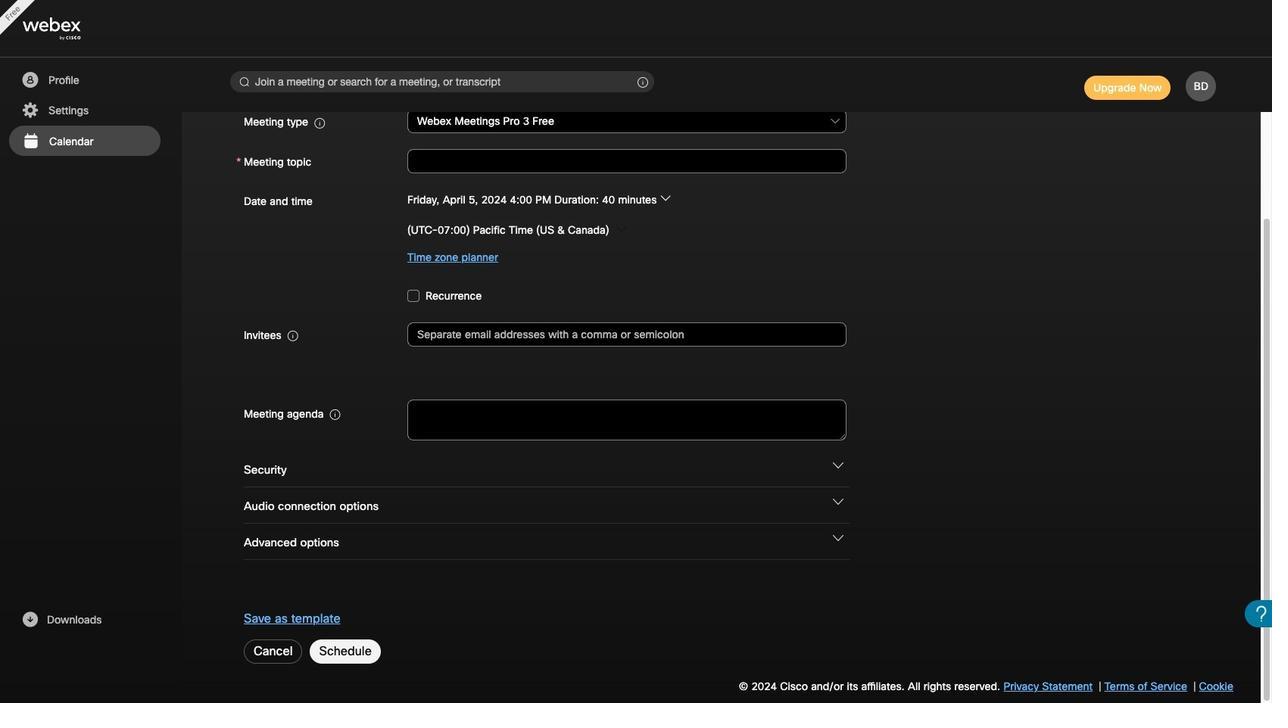 Task type: vqa. For each thing, say whether or not it's contained in the screenshot.
arrow IMAGE
yes



Task type: locate. For each thing, give the bounding box(es) containing it.
1 ng down image from the top
[[833, 497, 844, 507]]

0 vertical spatial ng down image
[[833, 497, 844, 507]]

2 ng down image from the top
[[833, 533, 844, 544]]

1 vertical spatial ng down image
[[833, 533, 844, 544]]

ng down image
[[833, 497, 844, 507], [833, 533, 844, 544]]

group
[[236, 187, 1206, 271]]

None field
[[407, 108, 847, 135]]

schedule a meeting element
[[0, 0, 1272, 703]]

ng down image
[[833, 460, 844, 471]]

None text field
[[407, 149, 847, 173], [407, 400, 847, 441], [407, 149, 847, 173], [407, 400, 847, 441]]

cisco webex image
[[23, 18, 114, 40]]

banner
[[0, 0, 1272, 58]]

group inside schedule a meeting element
[[236, 187, 1206, 271]]



Task type: describe. For each thing, give the bounding box(es) containing it.
arrow image
[[616, 224, 627, 234]]

none field inside schedule a meeting element
[[407, 108, 847, 135]]

arrow image
[[660, 193, 671, 203]]

mds content download_filled image
[[20, 611, 39, 629]]

Join a meeting or search for a meeting, or transcript text field
[[230, 71, 654, 92]]

Invitees text field
[[407, 322, 847, 346]]

mds meetings_filled image
[[21, 133, 40, 151]]

mds settings_filled image
[[20, 101, 39, 120]]

mds people circle_filled image
[[20, 71, 39, 89]]



